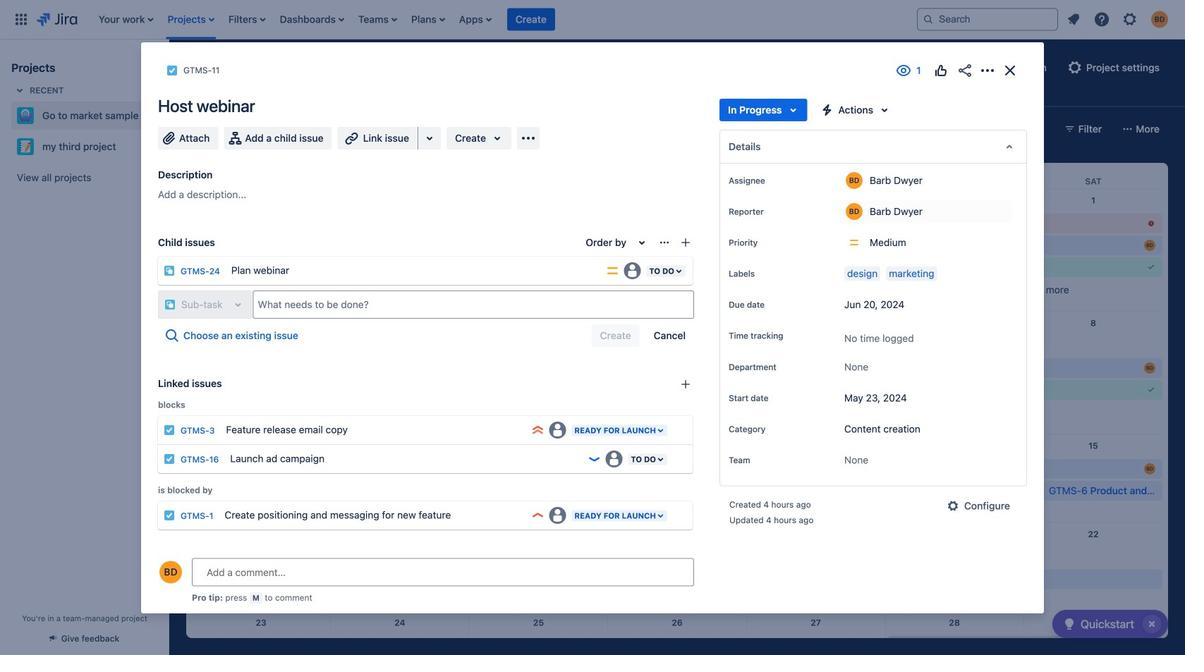 Task type: locate. For each thing, give the bounding box(es) containing it.
3 row from the top
[[192, 312, 1163, 434]]

5 list item from the left
[[354, 0, 401, 39]]

Search calendar field
[[187, 119, 306, 139]]

previous month image
[[778, 121, 795, 138]]

automation image
[[974, 59, 991, 76]]

row
[[192, 163, 1163, 189], [192, 189, 1163, 312], [192, 312, 1163, 434], [192, 434, 1185, 523], [192, 523, 1163, 611], [192, 611, 1163, 655]]

jira image
[[37, 11, 77, 28], [37, 11, 77, 28]]

priority: high image
[[531, 509, 545, 523]]

copy link to issue image
[[217, 64, 228, 76]]

next month image
[[806, 121, 823, 138]]

banner
[[0, 0, 1185, 40]]

1 vertical spatial more information about barb dwyer image
[[846, 203, 863, 220]]

grid
[[192, 163, 1185, 655]]

1 vertical spatial overdue image
[[866, 341, 877, 352]]

6 list item from the left
[[407, 0, 449, 39]]

more information about barb dwyer image
[[846, 172, 863, 189], [846, 203, 863, 220]]

priority pin to top. only you can see pinned fields. image
[[761, 237, 772, 248]]

done image
[[1146, 262, 1157, 273]]

tab list
[[169, 82, 1010, 107]]

list
[[92, 0, 906, 39], [1061, 7, 1177, 32]]

dialog
[[141, 42, 1044, 655]]

0 horizontal spatial overdue image
[[866, 341, 877, 352]]

task image
[[167, 65, 178, 76]]

vote options: no one has voted for this issue yet. image
[[933, 62, 950, 79]]

0 vertical spatial more information about barb dwyer image
[[846, 172, 863, 189]]

column header
[[331, 163, 469, 189], [469, 163, 608, 189]]

list item
[[94, 0, 158, 39], [163, 0, 219, 39], [224, 0, 270, 39], [276, 0, 349, 39], [354, 0, 401, 39], [407, 0, 449, 39], [455, 0, 496, 39], [507, 0, 555, 39]]

1 horizontal spatial list
[[1061, 7, 1177, 32]]

menu bar
[[191, 578, 385, 595]]

None search field
[[917, 8, 1058, 31]]

done image
[[1146, 385, 1157, 396]]

0 vertical spatial overdue image
[[1146, 218, 1157, 229]]

overdue image
[[1146, 218, 1157, 229], [866, 341, 877, 352]]

2 list item from the left
[[163, 0, 219, 39]]

6 row from the top
[[192, 611, 1163, 655]]

primary element
[[8, 0, 906, 39]]

4 list item from the left
[[276, 0, 349, 39]]



Task type: describe. For each thing, give the bounding box(es) containing it.
What needs to be done? field
[[254, 292, 694, 318]]

Add a comment… field
[[192, 558, 694, 587]]

actions image
[[979, 62, 996, 79]]

close image
[[1002, 62, 1019, 79]]

1 row from the top
[[192, 163, 1163, 189]]

2 column header from the left
[[469, 163, 608, 189]]

Search field
[[917, 8, 1058, 31]]

team pin to top. only you can see pinned fields. image
[[753, 455, 765, 466]]

priority: low image
[[587, 452, 601, 466]]

dismiss quickstart image
[[1141, 613, 1163, 636]]

search image
[[923, 14, 934, 25]]

2 row from the top
[[192, 189, 1163, 312]]

5 row from the top
[[192, 523, 1163, 611]]

details element
[[720, 130, 1027, 164]]

2 more information about barb dwyer image from the top
[[846, 203, 863, 220]]

1 more information about barb dwyer image from the top
[[846, 172, 863, 189]]

1 horizontal spatial overdue image
[[1146, 218, 1157, 229]]

7 list item from the left
[[455, 0, 496, 39]]

priority: highest image
[[531, 423, 545, 437]]

collapse recent projects image
[[11, 82, 28, 99]]

4 row from the top
[[192, 434, 1185, 523]]

1 list item from the left
[[94, 0, 158, 39]]

8 list item from the left
[[507, 0, 555, 39]]

priority: medium image
[[606, 264, 620, 278]]

3 list item from the left
[[224, 0, 270, 39]]

time tracking pin to top. only you can see pinned fields. image
[[786, 330, 798, 341]]

0 horizontal spatial list
[[92, 0, 906, 39]]

1 column header from the left
[[331, 163, 469, 189]]



Task type: vqa. For each thing, say whether or not it's contained in the screenshot.
list
yes



